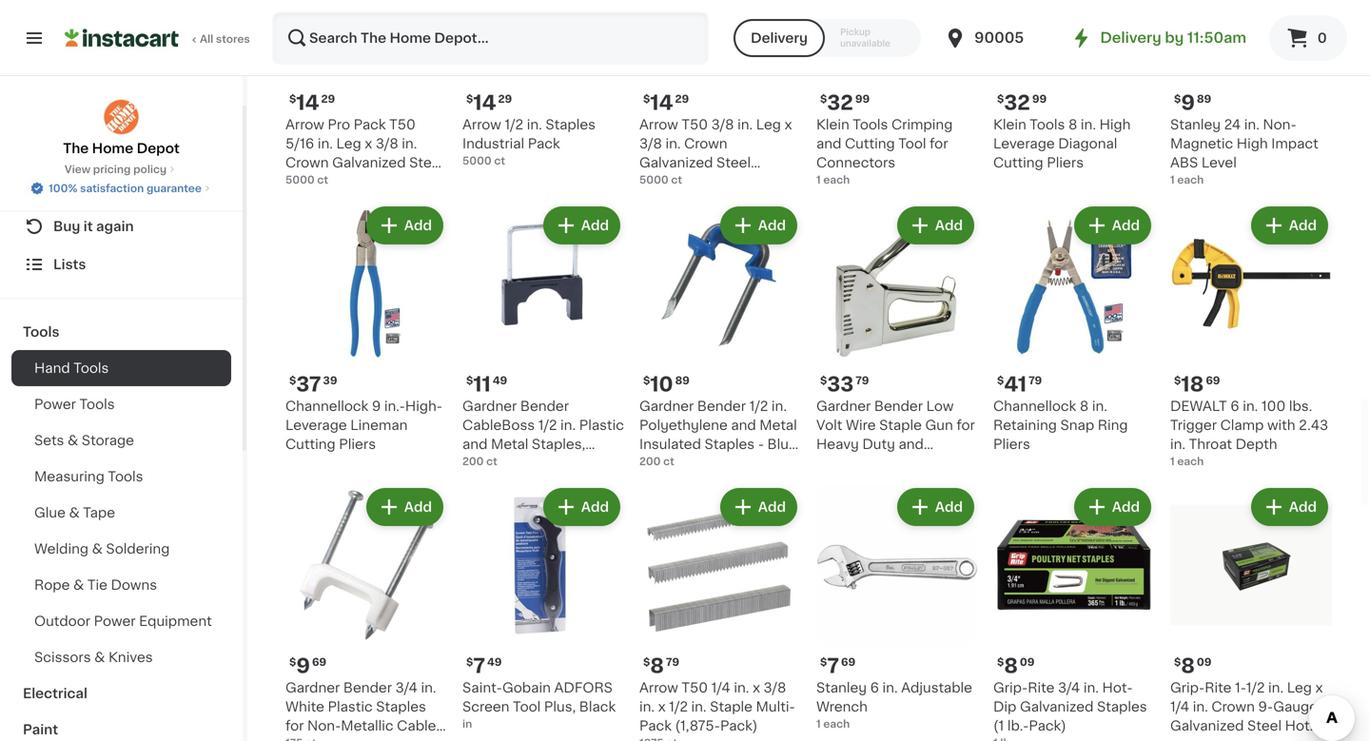 Task type: vqa. For each thing, say whether or not it's contained in the screenshot.
the bottom 1/4
yes



Task type: locate. For each thing, give the bounding box(es) containing it.
add button for dewalt 6 in. 100 lbs. trigger clamp with 2.43 in. throat depth
[[1253, 208, 1327, 243]]

1 inside the stanley 6 in. adjustable wrench 1 each
[[817, 719, 821, 730]]

$ 14 29 for arrow pro pack t50 5/16 in. leg x 3/8 in. crown galvanized steel staples (5,000-pack)
[[289, 93, 335, 113]]

2 (5,000- from the left
[[693, 175, 744, 188]]

tools for measuring tools
[[108, 470, 143, 484]]

1 horizontal spatial cutting
[[845, 137, 895, 150]]

14 up the arrow t50 3/8 in. leg x 3/8 in. crown galvanized steel staples (5,000-pack)
[[650, 93, 673, 113]]

79 up arrow t50 1/4 in. x 3/8 in. x 1/2 in. staple multi- pack (1,875-pack)
[[666, 657, 680, 668]]

2 7 from the left
[[827, 656, 840, 676]]

2 horizontal spatial cutting
[[994, 156, 1044, 169]]

200 ct
[[463, 456, 498, 467], [640, 456, 675, 467]]

$ 14 29 up pro
[[289, 93, 335, 113]]

high inside klein tools 8 in. high leverage diagonal cutting pliers
[[1100, 118, 1131, 131]]

2 klein from the left
[[994, 118, 1027, 131]]

x down delivery button
[[785, 118, 792, 131]]

$ up wrench
[[820, 657, 827, 668]]

1/2 up industrial
[[505, 118, 524, 131]]

level
[[1202, 156, 1237, 169]]

sets
[[34, 434, 64, 447]]

1 vertical spatial 89
[[675, 375, 690, 386]]

$ up 5/16
[[289, 94, 296, 104]]

view pricing policy link
[[65, 162, 178, 177]]

0 horizontal spatial 6
[[871, 682, 879, 695]]

bender up staples,
[[521, 400, 569, 413]]

99 up klein tools 8 in. high leverage diagonal cutting pliers
[[1033, 94, 1047, 104]]

2 3/4 from the left
[[1058, 682, 1081, 695]]

49 up saint-
[[487, 657, 502, 668]]

gardner down $ 10 89
[[640, 400, 694, 413]]

1 vertical spatial 49
[[487, 657, 502, 668]]

2 vertical spatial crown
[[1212, 701, 1255, 714]]

89 inside $ 10 89
[[675, 375, 690, 386]]

2 (200- from the left
[[640, 457, 677, 470]]

5000
[[463, 156, 492, 166], [286, 175, 315, 185], [640, 175, 669, 185]]

1 horizontal spatial klein
[[994, 118, 1027, 131]]

stanley inside stanley 24 in. non- magnetic high impact abs level 1 each
[[1171, 118, 1221, 131]]

1 vertical spatial 1/4
[[1171, 701, 1190, 714]]

pack) inside gardner bender 1/2 in. polyethylene and metal insulated staples - blue (200-pack)
[[677, 457, 715, 470]]

stanley up wrench
[[817, 682, 867, 695]]

0 horizontal spatial 7
[[473, 656, 485, 676]]

$ 7 49
[[466, 656, 502, 676]]

1-
[[1235, 682, 1247, 695]]

channellock down $ 37 39
[[286, 400, 369, 413]]

add button for gardner bender cableboss 1/2 in. plastic and metal staples, black (200-pack), black & silver/metal
[[545, 208, 619, 243]]

0 horizontal spatial 89
[[675, 375, 690, 386]]

staples,
[[532, 438, 586, 451]]

09 for 1-
[[1197, 657, 1212, 668]]

staples inside the gardner bender 3/4 in. white plastic staples for non-metallic cable (175-pack)
[[376, 701, 426, 714]]

(200-
[[503, 457, 540, 470], [640, 457, 677, 470]]

$ up arrow t50 1/4 in. x 3/8 in. x 1/2 in. staple multi- pack (1,875-pack)
[[643, 657, 650, 668]]

1 horizontal spatial 200 ct
[[640, 456, 675, 467]]

x inside arrow pro pack t50 5/16 in. leg x 3/8 in. crown galvanized steel staples (5,000-pack)
[[365, 137, 372, 150]]

2 99 from the left
[[1033, 94, 1047, 104]]

gobain
[[503, 682, 551, 695]]

2 14 from the left
[[473, 93, 496, 113]]

(5,000-
[[339, 175, 390, 188], [693, 175, 744, 188]]

1 horizontal spatial staple
[[880, 419, 922, 432]]

dewalt 6 in. 100 lbs. trigger clamp with 2.43 in. throat depth 1 each
[[1171, 400, 1329, 467]]

69 for 18
[[1206, 375, 1221, 386]]

$ 14 29 for arrow 1/2 in. staples industrial pack
[[466, 93, 512, 113]]

0 horizontal spatial 79
[[666, 657, 680, 668]]

3 14 from the left
[[650, 93, 673, 113]]

1 horizontal spatial (200-
[[640, 457, 677, 470]]

1/2 up 9-
[[1247, 682, 1265, 695]]

0 vertical spatial plastic
[[579, 419, 624, 432]]

bender inside gardner bender cableboss 1/2 in. plastic and metal staples, black (200-pack), black & silver/metal
[[521, 400, 569, 413]]

& for knives
[[94, 651, 105, 664]]

2 grip- from the left
[[1171, 682, 1205, 695]]

storage
[[82, 434, 134, 447]]

99 up klein tools crimping and cutting tool for connectors 1 each
[[856, 94, 870, 104]]

galvanized
[[332, 156, 406, 169], [640, 156, 713, 169], [1020, 701, 1094, 714], [1171, 720, 1244, 733]]

1 grip- from the left
[[994, 682, 1028, 695]]

1 32 from the left
[[827, 93, 854, 113]]

tools up the glue & tape link
[[108, 470, 143, 484]]

leverage inside klein tools 8 in. high leverage diagonal cutting pliers
[[994, 137, 1055, 150]]

$ 8 79
[[643, 656, 680, 676]]

41
[[1004, 375, 1027, 395]]

$ 37 39
[[289, 375, 337, 395]]

1 horizontal spatial $ 8 09
[[1175, 656, 1212, 676]]

$ inside $ 9 89
[[1175, 94, 1182, 104]]

1/2 inside gardner bender 1/2 in. polyethylene and metal insulated staples - blue (200-pack)
[[750, 400, 768, 413]]

delivery
[[1101, 31, 1162, 45], [751, 31, 808, 45]]

shop link
[[11, 169, 231, 207]]

1 $ 14 29 from the left
[[289, 93, 335, 113]]

5000 for arrow t50 3/8 in. leg x 3/8 in. crown galvanized steel staples (5,000-pack)
[[640, 175, 669, 185]]

arrow inside arrow pro pack t50 5/16 in. leg x 3/8 in. crown galvanized steel staples (5,000-pack)
[[286, 118, 324, 131]]

$ 11 49
[[466, 375, 508, 395]]

black down cableboss
[[463, 457, 499, 470]]

hot
[[1286, 720, 1310, 733]]

tools inside klein tools crimping and cutting tool for connectors 1 each
[[853, 118, 888, 131]]

1/2 inside gardner bender cableboss 1/2 in. plastic and metal staples, black (200-pack), black & silver/metal
[[538, 419, 557, 432]]

1 $ 32 99 from the left
[[820, 93, 870, 113]]

1 horizontal spatial for
[[930, 137, 948, 150]]

0 horizontal spatial $ 8 09
[[998, 656, 1035, 676]]

bender up polyethylene
[[698, 400, 746, 413]]

bender for 10
[[698, 400, 746, 413]]

0 horizontal spatial leverage
[[286, 419, 347, 432]]

ring
[[1098, 419, 1128, 432]]

1 horizontal spatial metal
[[760, 419, 797, 432]]

$ 18 69
[[1175, 375, 1221, 395]]

measuring
[[34, 470, 105, 484]]

7 for saint-gobain adfors screen tool plus, black
[[473, 656, 485, 676]]

0 horizontal spatial channellock
[[286, 400, 369, 413]]

scissors & knives link
[[11, 640, 231, 676]]

69 for 7
[[841, 657, 856, 668]]

arrow t50 1/4 in. x 3/8 in. x 1/2 in. staple multi- pack (1,875-pack)
[[640, 682, 795, 733]]

1 vertical spatial non-
[[307, 720, 341, 733]]

0 horizontal spatial steel
[[409, 156, 444, 169]]

channellock for 37
[[286, 400, 369, 413]]

$ inside $ 18 69
[[1175, 375, 1182, 386]]

staple up (1,875-
[[710, 701, 753, 714]]

pack) inside arrow pro pack t50 5/16 in. leg x 3/8 in. crown galvanized steel staples (5,000-pack)
[[390, 175, 428, 188]]

2 horizontal spatial $ 14 29
[[643, 93, 689, 113]]

1 vertical spatial staple
[[710, 701, 753, 714]]

3/4 inside grip-rite 3/4 in. hot- dip galvanized staples (1 lb.-pack)
[[1058, 682, 1081, 695]]

0 horizontal spatial 5000
[[286, 175, 315, 185]]

2 29 from the left
[[498, 94, 512, 104]]

0 horizontal spatial klein
[[817, 118, 850, 131]]

staple up duty
[[880, 419, 922, 432]]

0 horizontal spatial 32
[[827, 93, 854, 113]]

$ up white
[[289, 657, 296, 668]]

$ inside $ 9 69
[[289, 657, 296, 668]]

1 vertical spatial crown
[[286, 156, 329, 169]]

$ 10 89
[[643, 375, 690, 395]]

delivery for delivery
[[751, 31, 808, 45]]

8 up dip
[[1004, 656, 1018, 676]]

0 vertical spatial leverage
[[994, 137, 1055, 150]]

1 vertical spatial leg
[[336, 137, 361, 150]]

for inside the gardner bender 3/4 in. white plastic staples for non-metallic cable (175-pack)
[[286, 720, 304, 733]]

1 vertical spatial tool
[[513, 701, 541, 714]]

add for stanley 6 in. adjustable wrench
[[935, 501, 963, 514]]

hand tools
[[34, 362, 109, 375]]

69 up wrench
[[841, 657, 856, 668]]

89 for 9
[[1197, 94, 1212, 104]]

2 200 ct from the left
[[640, 456, 675, 467]]

0 horizontal spatial power
[[34, 398, 76, 411]]

49 for 11
[[493, 375, 508, 386]]

& for tape
[[69, 506, 80, 520]]

1 rite from the left
[[1028, 682, 1055, 695]]

arrow for arrow t50 3/8 in. leg x 3/8 in. crown galvanized steel staples (5,000-pack)
[[640, 118, 678, 131]]

and down cableboss
[[463, 438, 488, 451]]

8 for arrow t50 1/4 in. x 3/8 in. x 1/2 in. staple multi- pack (1,875-pack)
[[650, 656, 664, 676]]

0 vertical spatial metal
[[760, 419, 797, 432]]

$ inside $ 8 79
[[643, 657, 650, 668]]

8 up snap
[[1080, 400, 1089, 413]]

saint-gobain adfors screen tool plus, black in
[[463, 682, 616, 730]]

0 horizontal spatial plastic
[[328, 701, 373, 714]]

gardner bender cableboss 1/2 in. plastic and metal staples, black (200-pack), black & silver/metal
[[463, 400, 624, 489]]

lineman
[[350, 419, 408, 432]]

1 inside dewalt 6 in. 100 lbs. trigger clamp with 2.43 in. throat depth 1 each
[[1171, 456, 1175, 467]]

2 vertical spatial for
[[286, 720, 304, 733]]

1 horizontal spatial 200
[[640, 456, 661, 467]]

1 horizontal spatial 99
[[1033, 94, 1047, 104]]

0 horizontal spatial silver/metal
[[477, 476, 556, 489]]

29 up industrial
[[498, 94, 512, 104]]

100% satisfaction guarantee
[[49, 183, 202, 194]]

bender inside gardner bender 1/2 in. polyethylene and metal insulated staples - blue (200-pack)
[[698, 400, 746, 413]]

2 horizontal spatial leg
[[1288, 682, 1313, 695]]

soldering
[[106, 543, 170, 556]]

metal inside gardner bender 1/2 in. polyethylene and metal insulated staples - blue (200-pack)
[[760, 419, 797, 432]]

1 horizontal spatial 89
[[1197, 94, 1212, 104]]

14 for arrow pro pack t50 5/16 in. leg x 3/8 in. crown galvanized steel staples (5,000-pack)
[[296, 93, 319, 113]]

stanley up magnetic at right top
[[1171, 118, 1221, 131]]

69 right the 18
[[1206, 375, 1221, 386]]

black down adfors at the left
[[579, 701, 616, 714]]

1 horizontal spatial crown
[[684, 137, 728, 150]]

$ inside $ 10 89
[[643, 375, 650, 386]]

and
[[817, 137, 842, 150], [731, 419, 756, 432], [463, 438, 488, 451], [899, 438, 924, 451]]

0 horizontal spatial for
[[286, 720, 304, 733]]

product group
[[286, 203, 447, 454], [463, 203, 624, 489], [640, 203, 801, 470], [817, 203, 978, 489], [994, 203, 1156, 454], [1171, 203, 1333, 469], [286, 484, 447, 741], [463, 484, 624, 732], [640, 484, 801, 741], [817, 484, 978, 732], [994, 484, 1156, 741], [1171, 484, 1333, 741]]

tool down crimping
[[899, 137, 927, 150]]

non- inside the gardner bender 3/4 in. white plastic staples for non-metallic cable (175-pack)
[[307, 720, 341, 733]]

power tools link
[[11, 386, 231, 423]]

$ inside $ 37 39
[[289, 375, 296, 386]]

1 horizontal spatial rite
[[1205, 682, 1232, 695]]

1/2 inside grip-rite 1-1/2 in. leg x 1/4 in. crown 9-gauge galvanized steel hot staples
[[1247, 682, 1265, 695]]

1/4 left 9-
[[1171, 701, 1190, 714]]

6 up clamp
[[1231, 400, 1240, 413]]

0 horizontal spatial 200
[[463, 456, 484, 467]]

1 horizontal spatial 29
[[498, 94, 512, 104]]

galvanized inside the arrow t50 3/8 in. leg x 3/8 in. crown galvanized steel staples (5,000-pack)
[[640, 156, 713, 169]]

0 vertical spatial 89
[[1197, 94, 1212, 104]]

$ for arrow 1/2 in. staples industrial pack
[[466, 94, 473, 104]]

37
[[296, 375, 321, 395]]

arrow inside the arrow t50 3/8 in. leg x 3/8 in. crown galvanized steel staples (5,000-pack)
[[640, 118, 678, 131]]

ct for gardner bender 1/2 in. polyethylene and metal insulated staples - blue (200-pack)
[[664, 456, 675, 467]]

1 09 from the left
[[1020, 657, 1035, 668]]

gardner inside gardner bender cableboss 1/2 in. plastic and metal staples, black (200-pack), black & silver/metal
[[463, 400, 517, 413]]

$ up dewalt
[[1175, 375, 1182, 386]]

89 up magnetic at right top
[[1197, 94, 1212, 104]]

3 29 from the left
[[675, 94, 689, 104]]

scissors
[[34, 651, 91, 664]]

2 vertical spatial cutting
[[286, 438, 336, 451]]

3/4 left hot-
[[1058, 682, 1081, 695]]

200 ct for 10
[[640, 456, 675, 467]]

1 29 from the left
[[321, 94, 335, 104]]

1 5000 ct from the left
[[286, 175, 328, 185]]

1 horizontal spatial delivery
[[1101, 31, 1162, 45]]

1 horizontal spatial pack
[[528, 137, 560, 150]]

1 vertical spatial 9
[[372, 400, 381, 413]]

1 channellock from the left
[[286, 400, 369, 413]]

0 horizontal spatial delivery
[[751, 31, 808, 45]]

t50 for 14
[[682, 118, 708, 131]]

leg inside arrow pro pack t50 5/16 in. leg x 3/8 in. crown galvanized steel staples (5,000-pack)
[[336, 137, 361, 150]]

7 up saint-
[[473, 656, 485, 676]]

each inside the stanley 6 in. adjustable wrench 1 each
[[824, 719, 850, 730]]

$ 14 29 up industrial
[[466, 93, 512, 113]]

1 horizontal spatial channellock
[[994, 400, 1077, 413]]

1 vertical spatial metal
[[491, 438, 529, 451]]

32 up connectors
[[827, 93, 854, 113]]

1 horizontal spatial 6
[[1231, 400, 1240, 413]]

0 horizontal spatial rite
[[1028, 682, 1055, 695]]

69 inside $ 9 69
[[312, 657, 327, 668]]

2 5000 ct from the left
[[640, 175, 682, 185]]

0 horizontal spatial tool
[[513, 701, 541, 714]]

for for 9
[[286, 720, 304, 733]]

pliers down diagonal
[[1047, 156, 1084, 169]]

add button for arrow t50 1/4 in. x 3/8 in. x 1/2 in. staple multi- pack (1,875-pack)
[[722, 490, 796, 524]]

add for gardner bender 1/2 in. polyethylene and metal insulated staples - blue (200-pack)
[[758, 219, 786, 232]]

0 horizontal spatial (200-
[[503, 457, 540, 470]]

galvanized inside grip-rite 1-1/2 in. leg x 1/4 in. crown 9-gauge galvanized steel hot staples
[[1171, 720, 1244, 733]]

channellock inside channellock 8 in. retaining snap ring pliers
[[994, 400, 1077, 413]]

09 up grip-rite 3/4 in. hot- dip galvanized staples (1 lb.-pack)
[[1020, 657, 1035, 668]]

1 99 from the left
[[856, 94, 870, 104]]

0 horizontal spatial stanley
[[817, 682, 867, 695]]

3/4 inside the gardner bender 3/4 in. white plastic staples for non-metallic cable (175-pack)
[[396, 682, 418, 695]]

1 horizontal spatial steel
[[717, 156, 751, 169]]

$ up saint-
[[466, 657, 473, 668]]

0 vertical spatial crown
[[684, 137, 728, 150]]

product group containing 18
[[1171, 203, 1333, 469]]

silver/metal down pack),
[[477, 476, 556, 489]]

klein inside klein tools 8 in. high leverage diagonal cutting pliers
[[994, 118, 1027, 131]]

1 (200- from the left
[[503, 457, 540, 470]]

add button for gardner bender low volt wire staple gun for heavy duty and stainless steel, silver/metal
[[899, 208, 973, 243]]

99
[[856, 94, 870, 104], [1033, 94, 1047, 104]]

1 horizontal spatial 14
[[473, 93, 496, 113]]

$ 14 29 up the arrow t50 3/8 in. leg x 3/8 in. crown galvanized steel staples (5,000-pack)
[[643, 93, 689, 113]]

grip- left the 1-
[[1171, 682, 1205, 695]]

49
[[493, 375, 508, 386], [487, 657, 502, 668]]

rite up the lb.-
[[1028, 682, 1055, 695]]

1 3/4 from the left
[[396, 682, 418, 695]]

2 vertical spatial pack
[[640, 720, 672, 733]]

& down cableboss
[[463, 476, 473, 489]]

2 09 from the left
[[1197, 657, 1212, 668]]

klein down 90005 popup button
[[994, 118, 1027, 131]]

hand
[[34, 362, 70, 375]]

3/4 for 8
[[1058, 682, 1081, 695]]

0 horizontal spatial grip-
[[994, 682, 1028, 695]]

arrow for arrow pro pack t50 5/16 in. leg x 3/8 in. crown galvanized steel staples (5,000-pack)
[[286, 118, 324, 131]]

gardner bender 3/4 in. white plastic staples for non-metallic cable (175-pack)
[[286, 682, 436, 741]]

$ inside "$ 33 79"
[[820, 375, 827, 386]]

9 for 69
[[296, 656, 310, 676]]

2 horizontal spatial 79
[[1029, 375, 1042, 386]]

1 horizontal spatial 69
[[841, 657, 856, 668]]

32
[[827, 93, 854, 113], [1004, 93, 1031, 113]]

1/4 up (1,875-
[[712, 682, 731, 695]]

add for channellock 8 in. retaining snap ring pliers
[[1112, 219, 1140, 232]]

dip
[[994, 701, 1017, 714]]

2 $ 32 99 from the left
[[998, 93, 1047, 113]]

1 horizontal spatial 9
[[372, 400, 381, 413]]

& for tie
[[73, 579, 84, 592]]

tool down gobain
[[513, 701, 541, 714]]

galvanized inside grip-rite 3/4 in. hot- dip galvanized staples (1 lb.-pack)
[[1020, 701, 1094, 714]]

29 for arrow pro pack t50 5/16 in. leg x 3/8 in. crown galvanized steel staples (5,000-pack)
[[321, 94, 335, 104]]

for up (175-
[[286, 720, 304, 733]]

add for gardner bender low volt wire staple gun for heavy duty and stainless steel, silver/metal
[[935, 219, 963, 232]]

2 horizontal spatial pliers
[[1047, 156, 1084, 169]]

tools inside klein tools 8 in. high leverage diagonal cutting pliers
[[1030, 118, 1065, 131]]

Search field
[[274, 13, 707, 63]]

x up gauge on the bottom right of the page
[[1316, 682, 1323, 695]]

3/8
[[712, 118, 734, 131], [376, 137, 399, 150], [640, 137, 662, 150], [764, 682, 787, 695]]

1 horizontal spatial 09
[[1197, 657, 1212, 668]]

8 up arrow t50 1/4 in. x 3/8 in. x 1/2 in. staple multi- pack (1,875-pack)
[[650, 656, 664, 676]]

2 horizontal spatial crown
[[1212, 701, 1255, 714]]

11
[[473, 375, 491, 395]]

9 left "in.-"
[[372, 400, 381, 413]]

69 inside $ 18 69
[[1206, 375, 1221, 386]]

tools up diagonal
[[1030, 118, 1065, 131]]

None search field
[[272, 11, 709, 65]]

plastic for 9
[[328, 701, 373, 714]]

throat
[[1189, 438, 1233, 451]]

tools for klein tools 8 in. high leverage diagonal cutting pliers
[[1030, 118, 1065, 131]]

$ 8 09 for grip-rite 1-1/2 in. leg x 1/4 in. crown 9-gauge galvanized steel hot staples
[[1175, 656, 1212, 676]]

gardner inside gardner bender low volt wire staple gun for heavy duty and stainless steel, silver/metal
[[817, 400, 871, 413]]

$ up cableboss
[[466, 375, 473, 386]]

1 down trigger
[[1171, 456, 1175, 467]]

grip- inside grip-rite 3/4 in. hot- dip galvanized staples (1 lb.-pack)
[[994, 682, 1028, 695]]

steel,
[[881, 457, 919, 470]]

69 up white
[[312, 657, 327, 668]]

0 vertical spatial 9
[[1182, 93, 1195, 113]]

2 horizontal spatial for
[[957, 419, 975, 432]]

1 horizontal spatial non-
[[1263, 118, 1297, 131]]

staples inside grip-rite 1-1/2 in. leg x 1/4 in. crown 9-gauge galvanized steel hot staples
[[1171, 739, 1221, 741]]

69
[[1206, 375, 1221, 386], [312, 657, 327, 668], [841, 657, 856, 668]]

lbs.
[[1290, 400, 1313, 413]]

$ left the '39'
[[289, 375, 296, 386]]

pliers down retaining
[[994, 438, 1031, 451]]

$ up grip-rite 1-1/2 in. leg x 1/4 in. crown 9-gauge galvanized steel hot staples
[[1175, 657, 1182, 668]]

1 horizontal spatial leg
[[756, 118, 781, 131]]

pack)
[[390, 175, 428, 188], [744, 175, 782, 188], [677, 457, 715, 470], [720, 720, 758, 733], [1029, 720, 1067, 733], [319, 739, 356, 741]]

$ for dewalt 6 in. 100 lbs. trigger clamp with 2.43 in. throat depth
[[1175, 375, 1182, 386]]

32 for klein tools crimping and cutting tool for connectors
[[827, 93, 854, 113]]

$ inside $ 41 79
[[998, 375, 1004, 386]]

grip- for grip-rite 3/4 in. hot- dip galvanized staples (1 lb.-pack)
[[994, 682, 1028, 695]]

klein up connectors
[[817, 118, 850, 131]]

add button for channellock 9 in.-high- leverage lineman cutting pliers
[[368, 208, 442, 243]]

2 32 from the left
[[1004, 93, 1031, 113]]

0 horizontal spatial crown
[[286, 156, 329, 169]]

$ 8 09 up grip-rite 1-1/2 in. leg x 1/4 in. crown 9-gauge galvanized steel hot staples
[[1175, 656, 1212, 676]]

1 horizontal spatial plastic
[[579, 419, 624, 432]]

1 horizontal spatial tool
[[899, 137, 927, 150]]

2 horizontal spatial 9
[[1182, 93, 1195, 113]]

pack) inside arrow t50 1/4 in. x 3/8 in. x 1/2 in. staple multi- pack (1,875-pack)
[[720, 720, 758, 733]]

14
[[296, 93, 319, 113], [473, 93, 496, 113], [650, 93, 673, 113]]

staples inside arrow pro pack t50 5/16 in. leg x 3/8 in. crown galvanized steel staples (5,000-pack)
[[286, 175, 336, 188]]

0 vertical spatial 49
[[493, 375, 508, 386]]

1 $ 8 09 from the left
[[998, 656, 1035, 676]]

pack
[[354, 118, 386, 131], [528, 137, 560, 150], [640, 720, 672, 733]]

$ 32 99 up connectors
[[820, 93, 870, 113]]

5000 ct for arrow pro pack t50 5/16 in. leg x 3/8 in. crown galvanized steel staples (5,000-pack)
[[286, 175, 328, 185]]

& inside gardner bender cableboss 1/2 in. plastic and metal staples, black (200-pack), black & silver/metal
[[463, 476, 473, 489]]

& right welding
[[92, 543, 103, 556]]

& left tie
[[73, 579, 84, 592]]

99 for klein tools crimping and cutting tool for connectors
[[856, 94, 870, 104]]

rite inside grip-rite 3/4 in. hot- dip galvanized staples (1 lb.-pack)
[[1028, 682, 1055, 695]]

leg down pro
[[336, 137, 361, 150]]

add for grip-rite 1-1/2 in. leg x 1/4 in. crown 9-gauge galvanized steel hot staples
[[1290, 501, 1317, 514]]

gardner inside gardner bender 1/2 in. polyethylene and metal insulated staples - blue (200-pack)
[[640, 400, 694, 413]]

add button for stanley 6 in. adjustable wrench
[[899, 490, 973, 524]]

bender up 'metallic'
[[344, 682, 392, 695]]

add for gardner bender cableboss 1/2 in. plastic and metal staples, black (200-pack), black & silver/metal
[[581, 219, 609, 232]]

0 horizontal spatial 69
[[312, 657, 327, 668]]

each down connectors
[[824, 175, 850, 185]]

79 inside $ 41 79
[[1029, 375, 1042, 386]]

high down the 24
[[1237, 137, 1268, 150]]

7 up wrench
[[827, 656, 840, 676]]

1 horizontal spatial $ 32 99
[[998, 93, 1047, 113]]

crown
[[684, 137, 728, 150], [286, 156, 329, 169], [1212, 701, 1255, 714]]

delivery inside button
[[751, 31, 808, 45]]

bender
[[521, 400, 569, 413], [698, 400, 746, 413], [875, 400, 923, 413], [344, 682, 392, 695]]

0 horizontal spatial metal
[[491, 438, 529, 451]]

gardner up white
[[286, 682, 340, 695]]

for inside klein tools crimping and cutting tool for connectors 1 each
[[930, 137, 948, 150]]

200 for 10
[[640, 456, 661, 467]]

stanley inside the stanley 6 in. adjustable wrench 1 each
[[817, 682, 867, 695]]

product group containing 9
[[286, 484, 447, 741]]

2 rite from the left
[[1205, 682, 1232, 695]]

glue & tape link
[[11, 495, 231, 531]]

add button for channellock 8 in. retaining snap ring pliers
[[1076, 208, 1150, 243]]

2 $ 8 09 from the left
[[1175, 656, 1212, 676]]

for
[[930, 137, 948, 150], [957, 419, 975, 432], [286, 720, 304, 733]]

channellock 9 in.-high- leverage lineman cutting pliers
[[286, 400, 443, 451]]

power down rope & tie downs link
[[94, 615, 136, 628]]

9 up magnetic at right top
[[1182, 93, 1195, 113]]

-
[[758, 438, 764, 451]]

$ for grip-rite 1-1/2 in. leg x 1/4 in. crown 9-gauge galvanized steel hot staples
[[1175, 657, 1182, 668]]

pliers down 'lineman'
[[339, 438, 376, 451]]

depot
[[137, 142, 180, 155]]

power
[[34, 398, 76, 411], [94, 615, 136, 628]]

$ 9 69
[[289, 656, 327, 676]]

steel inside grip-rite 1-1/2 in. leg x 1/4 in. crown 9-gauge galvanized steel hot staples
[[1248, 720, 1282, 733]]

29 up the arrow t50 3/8 in. leg x 3/8 in. crown galvanized steel staples (5,000-pack)
[[675, 94, 689, 104]]

1 14 from the left
[[296, 93, 319, 113]]

bender inside the gardner bender 3/4 in. white plastic staples for non-metallic cable (175-pack)
[[344, 682, 392, 695]]

0 horizontal spatial 9
[[296, 656, 310, 676]]

79 right 33
[[856, 375, 869, 386]]

leverage
[[994, 137, 1055, 150], [286, 419, 347, 432]]

$ inside $ 11 49
[[466, 375, 473, 386]]

channellock up retaining
[[994, 400, 1077, 413]]

0 horizontal spatial 09
[[1020, 657, 1035, 668]]

leg up gauge on the bottom right of the page
[[1288, 682, 1313, 695]]

0 vertical spatial cutting
[[845, 137, 895, 150]]

1 horizontal spatial 79
[[856, 375, 869, 386]]

3/4 up cable
[[396, 682, 418, 695]]

1 horizontal spatial grip-
[[1171, 682, 1205, 695]]

add for arrow t50 1/4 in. x 3/8 in. x 1/2 in. staple multi- pack (1,875-pack)
[[758, 501, 786, 514]]

79 for 8
[[666, 657, 680, 668]]

staples
[[546, 118, 596, 131], [286, 175, 336, 188], [640, 175, 690, 188], [705, 438, 755, 451], [376, 701, 426, 714], [1097, 701, 1148, 714], [1171, 739, 1221, 741]]

$ 41 79
[[998, 375, 1042, 395]]

200 ct down cableboss
[[463, 456, 498, 467]]

1 horizontal spatial pliers
[[994, 438, 1031, 451]]

$ up volt
[[820, 375, 827, 386]]

t50 inside arrow t50 1/4 in. x 3/8 in. x 1/2 in. staple multi- pack (1,875-pack)
[[682, 682, 708, 695]]

14 up 5/16
[[296, 93, 319, 113]]

pack right pro
[[354, 118, 386, 131]]

$ for klein tools 8 in. high leverage diagonal cutting pliers
[[998, 94, 1004, 104]]

32 for klein tools 8 in. high leverage diagonal cutting pliers
[[1004, 93, 1031, 113]]

69 inside $ 7 69
[[841, 657, 856, 668]]

1 200 ct from the left
[[463, 456, 498, 467]]

metal up blue
[[760, 419, 797, 432]]

1 klein from the left
[[817, 118, 850, 131]]

1 (5,000- from the left
[[339, 175, 390, 188]]

2 horizontal spatial 69
[[1206, 375, 1221, 386]]

2 silver/metal from the left
[[817, 476, 896, 489]]

$ up industrial
[[466, 94, 473, 104]]

11:50am
[[1188, 31, 1247, 45]]

add button
[[368, 208, 442, 243], [545, 208, 619, 243], [722, 208, 796, 243], [899, 208, 973, 243], [1076, 208, 1150, 243], [1253, 208, 1327, 243], [368, 490, 442, 524], [545, 490, 619, 524], [722, 490, 796, 524], [899, 490, 973, 524], [1076, 490, 1150, 524], [1253, 490, 1327, 524]]

tools for klein tools crimping and cutting tool for connectors 1 each
[[853, 118, 888, 131]]

tools up storage
[[79, 398, 115, 411]]

non- inside stanley 24 in. non- magnetic high impact abs level 1 each
[[1263, 118, 1297, 131]]

9-
[[1259, 701, 1274, 714]]

0 horizontal spatial (5,000-
[[339, 175, 390, 188]]

1 silver/metal from the left
[[477, 476, 556, 489]]

glue
[[34, 506, 66, 520]]

for down crimping
[[930, 137, 948, 150]]

8 up diagonal
[[1069, 118, 1078, 131]]

heavy
[[817, 438, 859, 451]]

09 for 3/4
[[1020, 657, 1035, 668]]

29 for arrow t50 3/8 in. leg x 3/8 in. crown galvanized steel staples (5,000-pack)
[[675, 94, 689, 104]]

rope
[[34, 579, 70, 592]]

arrow inside arrow t50 1/4 in. x 3/8 in. x 1/2 in. staple multi- pack (1,875-pack)
[[640, 682, 678, 695]]

2 horizontal spatial 29
[[675, 94, 689, 104]]

bender inside gardner bender low volt wire staple gun for heavy duty and stainless steel, silver/metal
[[875, 400, 923, 413]]

39
[[323, 375, 337, 386]]

2 $ 14 29 from the left
[[466, 93, 512, 113]]

$ up polyethylene
[[643, 375, 650, 386]]

0 horizontal spatial 200 ct
[[463, 456, 498, 467]]

bender for 33
[[875, 400, 923, 413]]

power tools
[[34, 398, 115, 411]]

3 $ 14 29 from the left
[[643, 93, 689, 113]]

wrench
[[817, 701, 868, 714]]

pricing
[[93, 164, 131, 175]]

add
[[404, 219, 432, 232], [581, 219, 609, 232], [758, 219, 786, 232], [935, 219, 963, 232], [1112, 219, 1140, 232], [1290, 219, 1317, 232], [404, 501, 432, 514], [581, 501, 609, 514], [758, 501, 786, 514], [935, 501, 963, 514], [1112, 501, 1140, 514], [1290, 501, 1317, 514]]

product group containing 37
[[286, 203, 447, 454]]

each down throat
[[1178, 456, 1204, 467]]

product group containing 41
[[994, 203, 1156, 454]]

cutting inside klein tools 8 in. high leverage diagonal cutting pliers
[[994, 156, 1044, 169]]

79
[[856, 375, 869, 386], [1029, 375, 1042, 386], [666, 657, 680, 668]]

89
[[1197, 94, 1212, 104], [675, 375, 690, 386]]

2 channellock from the left
[[994, 400, 1077, 413]]

downs
[[111, 579, 157, 592]]

non- up impact
[[1263, 118, 1297, 131]]

all stores
[[200, 34, 250, 44]]

1/2 up (1,875-
[[669, 701, 688, 714]]

rite inside grip-rite 1-1/2 in. leg x 1/4 in. crown 9-gauge galvanized steel hot staples
[[1205, 682, 1232, 695]]

staple inside arrow t50 1/4 in. x 3/8 in. x 1/2 in. staple multi- pack (1,875-pack)
[[710, 701, 753, 714]]

6 inside dewalt 6 in. 100 lbs. trigger clamp with 2.43 in. throat depth 1 each
[[1231, 400, 1240, 413]]

2 horizontal spatial 14
[[650, 93, 673, 113]]

power down hand
[[34, 398, 76, 411]]

2 200 from the left
[[640, 456, 661, 467]]

leg down delivery button
[[756, 118, 781, 131]]

pack inside arrow t50 1/4 in. x 3/8 in. x 1/2 in. staple multi- pack (1,875-pack)
[[640, 720, 672, 733]]

69 for 9
[[312, 657, 327, 668]]

0 horizontal spatial leg
[[336, 137, 361, 150]]

1 7 from the left
[[473, 656, 485, 676]]

delivery for delivery by 11:50am
[[1101, 31, 1162, 45]]

& for soldering
[[92, 543, 103, 556]]

1 200 from the left
[[463, 456, 484, 467]]

bender left low
[[875, 400, 923, 413]]

1 horizontal spatial power
[[94, 615, 136, 628]]

tools right hand
[[74, 362, 109, 375]]

rope & tie downs
[[34, 579, 157, 592]]

1 down the abs
[[1171, 175, 1175, 185]]

(5,000- inside the arrow t50 3/8 in. leg x 3/8 in. crown galvanized steel staples (5,000-pack)
[[693, 175, 744, 188]]

0 horizontal spatial 99
[[856, 94, 870, 104]]

and up steel, at right
[[899, 438, 924, 451]]

$ 32 99 for klein tools crimping and cutting tool for connectors
[[820, 93, 870, 113]]

0 horizontal spatial pack
[[354, 118, 386, 131]]

0 vertical spatial non-
[[1263, 118, 1297, 131]]



Task type: describe. For each thing, give the bounding box(es) containing it.
channellock 8 in. retaining snap ring pliers
[[994, 400, 1128, 451]]

silver/metal inside gardner bender cableboss 1/2 in. plastic and metal staples, black (200-pack), black & silver/metal
[[477, 476, 556, 489]]

scissors & knives
[[34, 651, 153, 664]]

product group containing 10
[[640, 203, 801, 470]]

diagonal
[[1059, 137, 1118, 150]]

add for gardner bender 3/4 in. white plastic staples for non-metallic cable (175-pack)
[[404, 501, 432, 514]]

add for saint-gobain adfors screen tool plus, black
[[581, 501, 609, 514]]

leg inside the arrow t50 3/8 in. leg x 3/8 in. crown galvanized steel staples (5,000-pack)
[[756, 118, 781, 131]]

welding & soldering link
[[11, 531, 231, 567]]

product group containing 11
[[463, 203, 624, 489]]

90005
[[975, 31, 1024, 45]]

in. inside the stanley 6 in. adjustable wrench 1 each
[[883, 682, 898, 695]]

abs
[[1171, 156, 1199, 169]]

view
[[65, 164, 90, 175]]

stanley for 9
[[1171, 118, 1221, 131]]

galvanized inside arrow pro pack t50 5/16 in. leg x 3/8 in. crown galvanized steel staples (5,000-pack)
[[332, 156, 406, 169]]

in.-
[[384, 400, 405, 413]]

in. inside gardner bender 1/2 in. polyethylene and metal insulated staples - blue (200-pack)
[[772, 400, 787, 413]]

add for channellock 9 in.-high- leverage lineman cutting pliers
[[404, 219, 432, 232]]

welding
[[34, 543, 89, 556]]

depth
[[1236, 438, 1278, 451]]

leg inside grip-rite 1-1/2 in. leg x 1/4 in. crown 9-gauge galvanized steel hot staples
[[1288, 682, 1313, 695]]

add for dewalt 6 in. 100 lbs. trigger clamp with 2.43 in. throat depth
[[1290, 219, 1317, 232]]

14 for arrow 1/2 in. staples industrial pack
[[473, 93, 496, 113]]

$ 32 99 for klein tools 8 in. high leverage diagonal cutting pliers
[[998, 93, 1047, 113]]

each inside dewalt 6 in. 100 lbs. trigger clamp with 2.43 in. throat depth 1 each
[[1178, 456, 1204, 467]]

add button for gardner bender 3/4 in. white plastic staples for non-metallic cable (175-pack)
[[368, 490, 442, 524]]

high inside stanley 24 in. non- magnetic high impact abs level 1 each
[[1237, 137, 1268, 150]]

and inside gardner bender low volt wire staple gun for heavy duty and stainless steel, silver/metal
[[899, 438, 924, 451]]

0 vertical spatial power
[[34, 398, 76, 411]]

tools link
[[11, 314, 231, 350]]

t50 for 8
[[682, 682, 708, 695]]

tie
[[87, 579, 107, 592]]

& for storage
[[68, 434, 78, 447]]

$ for stanley 6 in. adjustable wrench
[[820, 657, 827, 668]]

saint-
[[463, 682, 503, 695]]

outdoor
[[34, 615, 90, 628]]

grip-rite 1-1/2 in. leg x 1/4 in. crown 9-gauge galvanized steel hot staples
[[1171, 682, 1323, 741]]

ct for arrow t50 3/8 in. leg x 3/8 in. crown galvanized steel staples (5,000-pack)
[[671, 175, 682, 185]]

$ for arrow pro pack t50 5/16 in. leg x 3/8 in. crown galvanized steel staples (5,000-pack)
[[289, 94, 296, 104]]

pro
[[328, 118, 350, 131]]

each inside klein tools crimping and cutting tool for connectors 1 each
[[824, 175, 850, 185]]

welding & soldering
[[34, 543, 170, 556]]

silver/metal inside gardner bender low volt wire staple gun for heavy duty and stainless steel, silver/metal
[[817, 476, 896, 489]]

the
[[63, 142, 89, 155]]

1 vertical spatial power
[[94, 615, 136, 628]]

in. inside the gardner bender 3/4 in. white plastic staples for non-metallic cable (175-pack)
[[421, 682, 436, 695]]

high-
[[405, 400, 443, 413]]

$ for gardner bender 1/2 in. polyethylene and metal insulated staples - blue (200-pack)
[[643, 375, 650, 386]]

100% satisfaction guarantee button
[[30, 177, 213, 196]]

9 for in.-
[[372, 400, 381, 413]]

1 inside klein tools crimping and cutting tool for connectors 1 each
[[817, 175, 821, 185]]

gardner for 9
[[286, 682, 340, 695]]

outdoor power equipment
[[34, 615, 212, 628]]

3/8 inside arrow t50 1/4 in. x 3/8 in. x 1/2 in. staple multi- pack (1,875-pack)
[[764, 682, 787, 695]]

tools for hand tools
[[74, 362, 109, 375]]

tools up hand
[[23, 326, 59, 339]]

99 for klein tools 8 in. high leverage diagonal cutting pliers
[[1033, 94, 1047, 104]]

add for grip-rite 3/4 in. hot- dip galvanized staples (1 lb.-pack)
[[1112, 501, 1140, 514]]

volt
[[817, 419, 843, 432]]

in. inside the arrow 1/2 in. staples industrial pack 5000 ct
[[527, 118, 542, 131]]

x inside grip-rite 1-1/2 in. leg x 1/4 in. crown 9-gauge galvanized steel hot staples
[[1316, 682, 1323, 695]]

$ 8 09 for grip-rite 3/4 in. hot- dip galvanized staples (1 lb.-pack)
[[998, 656, 1035, 676]]

sets & storage link
[[11, 423, 231, 459]]

measuring tools
[[34, 470, 143, 484]]

low
[[927, 400, 954, 413]]

adjustable
[[902, 682, 973, 695]]

24
[[1225, 118, 1241, 131]]

industrial
[[463, 137, 525, 150]]

29 for arrow 1/2 in. staples industrial pack
[[498, 94, 512, 104]]

satisfaction
[[80, 183, 144, 194]]

add button for grip-rite 3/4 in. hot- dip galvanized staples (1 lb.-pack)
[[1076, 490, 1150, 524]]

5000 for arrow pro pack t50 5/16 in. leg x 3/8 in. crown galvanized steel staples (5,000-pack)
[[286, 175, 315, 185]]

arrow inside the arrow 1/2 in. staples industrial pack 5000 ct
[[463, 118, 501, 131]]

100
[[1262, 400, 1286, 413]]

buy it again link
[[11, 207, 231, 246]]

black inside saint-gobain adfors screen tool plus, black in
[[579, 701, 616, 714]]

in. inside stanley 24 in. non- magnetic high impact abs level 1 each
[[1245, 118, 1260, 131]]

crimping
[[892, 118, 953, 131]]

wire
[[846, 419, 876, 432]]

1 inside stanley 24 in. non- magnetic high impact abs level 1 each
[[1171, 175, 1175, 185]]

arrow t50 3/8 in. leg x 3/8 in. crown galvanized steel staples (5,000-pack)
[[640, 118, 792, 188]]

and inside gardner bender 1/2 in. polyethylene and metal insulated staples - blue (200-pack)
[[731, 419, 756, 432]]

$ for gardner bender cableboss 1/2 in. plastic and metal staples, black (200-pack), black & silver/metal
[[466, 375, 473, 386]]

grip-rite 3/4 in. hot- dip galvanized staples (1 lb.-pack)
[[994, 682, 1148, 733]]

100%
[[49, 183, 78, 194]]

gardner bender 1/2 in. polyethylene and metal insulated staples - blue (200-pack)
[[640, 400, 797, 470]]

each inside stanley 24 in. non- magnetic high impact abs level 1 each
[[1178, 175, 1204, 185]]

knives
[[108, 651, 153, 664]]

klein for klein tools 8 in. high leverage diagonal cutting pliers
[[994, 118, 1027, 131]]

staples inside the arrow t50 3/8 in. leg x 3/8 in. crown galvanized steel staples (5,000-pack)
[[640, 175, 690, 188]]

$ for stanley 24 in. non- magnetic high impact abs level
[[1175, 94, 1182, 104]]

pack) inside grip-rite 3/4 in. hot- dip galvanized staples (1 lb.-pack)
[[1029, 720, 1067, 733]]

staples inside grip-rite 3/4 in. hot- dip galvanized staples (1 lb.-pack)
[[1097, 701, 1148, 714]]

pack),
[[540, 457, 581, 470]]

equipment
[[139, 615, 212, 628]]

$ for channellock 9 in.-high- leverage lineman cutting pliers
[[289, 375, 296, 386]]

and inside gardner bender cableboss 1/2 in. plastic and metal staples, black (200-pack), black & silver/metal
[[463, 438, 488, 451]]

clamp
[[1221, 419, 1264, 432]]

stanley for 7
[[817, 682, 867, 695]]

the home depot logo image
[[103, 99, 139, 135]]

lists
[[53, 258, 86, 271]]

(200- inside gardner bender cableboss 1/2 in. plastic and metal staples, black (200-pack), black & silver/metal
[[503, 457, 540, 470]]

polyethylene
[[640, 419, 728, 432]]

staples inside gardner bender 1/2 in. polyethylene and metal insulated staples - blue (200-pack)
[[705, 438, 755, 451]]

5000 ct for arrow t50 3/8 in. leg x 3/8 in. crown galvanized steel staples (5,000-pack)
[[640, 175, 682, 185]]

tool inside klein tools crimping and cutting tool for connectors 1 each
[[899, 137, 927, 150]]

$ for gardner bender low volt wire staple gun for heavy duty and stainless steel, silver/metal
[[820, 375, 827, 386]]

6 for 7
[[871, 682, 879, 695]]

1/4 inside grip-rite 1-1/2 in. leg x 1/4 in. crown 9-gauge galvanized steel hot staples
[[1171, 701, 1190, 714]]

in. inside gardner bender cableboss 1/2 in. plastic and metal staples, black (200-pack), black & silver/metal
[[561, 419, 576, 432]]

tool inside saint-gobain adfors screen tool plus, black in
[[513, 701, 541, 714]]

$ for grip-rite 3/4 in. hot- dip galvanized staples (1 lb.-pack)
[[998, 657, 1004, 668]]

view pricing policy
[[65, 164, 167, 175]]

staple inside gardner bender low volt wire staple gun for heavy duty and stainless steel, silver/metal
[[880, 419, 922, 432]]

5/16
[[286, 137, 314, 150]]

bender for 11
[[521, 400, 569, 413]]

14 for arrow t50 3/8 in. leg x 3/8 in. crown galvanized steel staples (5,000-pack)
[[650, 93, 673, 113]]

(200- inside gardner bender 1/2 in. polyethylene and metal insulated staples - blue (200-pack)
[[640, 457, 677, 470]]

ct inside the arrow 1/2 in. staples industrial pack 5000 ct
[[494, 156, 505, 166]]

rite for 1-
[[1205, 682, 1232, 695]]

rite for 3/4
[[1028, 682, 1055, 695]]

delivery button
[[734, 19, 825, 57]]

and inside klein tools crimping and cutting tool for connectors 1 each
[[817, 137, 842, 150]]

sets & storage
[[34, 434, 134, 447]]

x inside the arrow t50 3/8 in. leg x 3/8 in. crown galvanized steel staples (5,000-pack)
[[785, 118, 792, 131]]

hot-
[[1103, 682, 1133, 695]]

$ for channellock 8 in. retaining snap ring pliers
[[998, 375, 1004, 386]]

steel inside arrow pro pack t50 5/16 in. leg x 3/8 in. crown galvanized steel staples (5,000-pack)
[[409, 156, 444, 169]]

gardner for 11
[[463, 400, 517, 413]]

gardner for 33
[[817, 400, 871, 413]]

electrical
[[23, 687, 87, 701]]

pack inside the arrow 1/2 in. staples industrial pack 5000 ct
[[528, 137, 560, 150]]

multi-
[[756, 701, 795, 714]]

ct for gardner bender cableboss 1/2 in. plastic and metal staples, black (200-pack), black & silver/metal
[[487, 456, 498, 467]]

by
[[1165, 31, 1184, 45]]

(5,000- inside arrow pro pack t50 5/16 in. leg x 3/8 in. crown galvanized steel staples (5,000-pack)
[[339, 175, 390, 188]]

buy it again
[[53, 220, 134, 233]]

pliers inside channellock 8 in. retaining snap ring pliers
[[994, 438, 1031, 451]]

89 for 10
[[675, 375, 690, 386]]

0 button
[[1270, 15, 1348, 61]]

3/8 inside arrow pro pack t50 5/16 in. leg x 3/8 in. crown galvanized steel staples (5,000-pack)
[[376, 137, 399, 150]]

5000 inside the arrow 1/2 in. staples industrial pack 5000 ct
[[463, 156, 492, 166]]

black right pack),
[[585, 457, 621, 470]]

the home depot link
[[63, 99, 180, 158]]

measuring tools link
[[11, 459, 231, 495]]

in. inside klein tools 8 in. high leverage diagonal cutting pliers
[[1081, 118, 1096, 131]]

cutting inside channellock 9 in.-high- leverage lineman cutting pliers
[[286, 438, 336, 451]]

$ for klein tools crimping and cutting tool for connectors
[[820, 94, 827, 104]]

grip- for grip-rite 1-1/2 in. leg x 1/4 in. crown 9-gauge galvanized steel hot staples
[[1171, 682, 1205, 695]]

add button for gardner bender 1/2 in. polyethylene and metal insulated staples - blue (200-pack)
[[722, 208, 796, 243]]

1/4 inside arrow t50 1/4 in. x 3/8 in. x 1/2 in. staple multi- pack (1,875-pack)
[[712, 682, 731, 695]]

cableboss
[[463, 419, 535, 432]]

leverage inside channellock 9 in.-high- leverage lineman cutting pliers
[[286, 419, 347, 432]]

8 for grip-rite 3/4 in. hot- dip galvanized staples (1 lb.-pack)
[[1004, 656, 1018, 676]]

plastic for 11
[[579, 419, 624, 432]]

$ for saint-gobain adfors screen tool plus, black
[[466, 657, 473, 668]]

instacart logo image
[[65, 27, 179, 49]]

shop
[[53, 182, 89, 195]]

1/2 inside the arrow 1/2 in. staples industrial pack 5000 ct
[[505, 118, 524, 131]]

crown inside grip-rite 1-1/2 in. leg x 1/4 in. crown 9-gauge galvanized steel hot staples
[[1212, 701, 1255, 714]]

stanley 6 in. adjustable wrench 1 each
[[817, 682, 973, 730]]

steel inside the arrow t50 3/8 in. leg x 3/8 in. crown galvanized steel staples (5,000-pack)
[[717, 156, 751, 169]]

electrical link
[[11, 676, 231, 712]]

all
[[200, 34, 213, 44]]

8 inside channellock 8 in. retaining snap ring pliers
[[1080, 400, 1089, 413]]

staples inside the arrow 1/2 in. staples industrial pack 5000 ct
[[546, 118, 596, 131]]

$ 9 89
[[1175, 93, 1212, 113]]

9 for 89
[[1182, 93, 1195, 113]]

crown inside arrow pro pack t50 5/16 in. leg x 3/8 in. crown galvanized steel staples (5,000-pack)
[[286, 156, 329, 169]]

add button for saint-gobain adfors screen tool plus, black
[[545, 490, 619, 524]]

x up multi-
[[753, 682, 760, 695]]

lb.-
[[1008, 720, 1029, 733]]

paint
[[23, 723, 58, 737]]

49 for 7
[[487, 657, 502, 668]]

8 inside klein tools 8 in. high leverage diagonal cutting pliers
[[1069, 118, 1078, 131]]

in. inside channellock 8 in. retaining snap ring pliers
[[1093, 400, 1108, 413]]

outdoor power equipment link
[[11, 603, 231, 640]]

home
[[92, 142, 133, 155]]

product group containing 33
[[817, 203, 978, 489]]

2.43
[[1299, 419, 1329, 432]]

retaining
[[994, 419, 1057, 432]]

gardner bender low volt wire staple gun for heavy duty and stainless steel, silver/metal
[[817, 400, 975, 489]]

pack inside arrow pro pack t50 5/16 in. leg x 3/8 in. crown galvanized steel staples (5,000-pack)
[[354, 118, 386, 131]]

adfors
[[554, 682, 613, 695]]

service type group
[[734, 19, 922, 57]]

1/2 inside arrow t50 1/4 in. x 3/8 in. x 1/2 in. staple multi- pack (1,875-pack)
[[669, 701, 688, 714]]

crown inside the arrow t50 3/8 in. leg x 3/8 in. crown galvanized steel staples (5,000-pack)
[[684, 137, 728, 150]]

t50 inside arrow pro pack t50 5/16 in. leg x 3/8 in. crown galvanized steel staples (5,000-pack)
[[389, 118, 416, 131]]

gardner for 10
[[640, 400, 694, 413]]

in. inside grip-rite 3/4 in. hot- dip galvanized staples (1 lb.-pack)
[[1084, 682, 1099, 695]]

$ 14 29 for arrow t50 3/8 in. leg x 3/8 in. crown galvanized steel staples (5,000-pack)
[[643, 93, 689, 113]]

(1
[[994, 720, 1004, 733]]

metallic
[[341, 720, 394, 733]]

ct for arrow pro pack t50 5/16 in. leg x 3/8 in. crown galvanized steel staples (5,000-pack)
[[317, 175, 328, 185]]

cutting inside klein tools crimping and cutting tool for connectors 1 each
[[845, 137, 895, 150]]

8 for grip-rite 1-1/2 in. leg x 1/4 in. crown 9-gauge galvanized steel hot staples
[[1182, 656, 1195, 676]]

arrow for arrow t50 1/4 in. x 3/8 in. x 1/2 in. staple multi- pack (1,875-pack)
[[640, 682, 678, 695]]

arrow 1/2 in. staples industrial pack 5000 ct
[[463, 118, 596, 166]]

200 for 11
[[463, 456, 484, 467]]

3/4 for 9
[[396, 682, 418, 695]]

metal inside gardner bender cableboss 1/2 in. plastic and metal staples, black (200-pack), black & silver/metal
[[491, 438, 529, 451]]

$ for arrow t50 1/4 in. x 3/8 in. x 1/2 in. staple multi- pack (1,875-pack)
[[643, 657, 650, 668]]

gauge
[[1274, 701, 1318, 714]]

klein for klein tools crimping and cutting tool for connectors 1 each
[[817, 118, 850, 131]]

policy
[[133, 164, 167, 175]]

tools for power tools
[[79, 398, 115, 411]]

$ for gardner bender 3/4 in. white plastic staples for non-metallic cable (175-pack)
[[289, 657, 296, 668]]

add button for grip-rite 1-1/2 in. leg x 1/4 in. crown 9-gauge galvanized steel hot staples
[[1253, 490, 1327, 524]]

pack) inside the arrow t50 3/8 in. leg x 3/8 in. crown galvanized steel staples (5,000-pack)
[[744, 175, 782, 188]]

pliers inside channellock 9 in.-high- leverage lineman cutting pliers
[[339, 438, 376, 451]]

screen
[[463, 701, 510, 714]]

stanley 24 in. non- magnetic high impact abs level 1 each
[[1171, 118, 1319, 185]]

white
[[286, 701, 324, 714]]

insulated
[[640, 438, 701, 451]]

pliers inside klein tools 8 in. high leverage diagonal cutting pliers
[[1047, 156, 1084, 169]]

pack) inside the gardner bender 3/4 in. white plastic staples for non-metallic cable (175-pack)
[[319, 739, 356, 741]]

18
[[1182, 375, 1204, 395]]

channellock for 41
[[994, 400, 1077, 413]]

x down $ 8 79
[[658, 701, 666, 714]]



